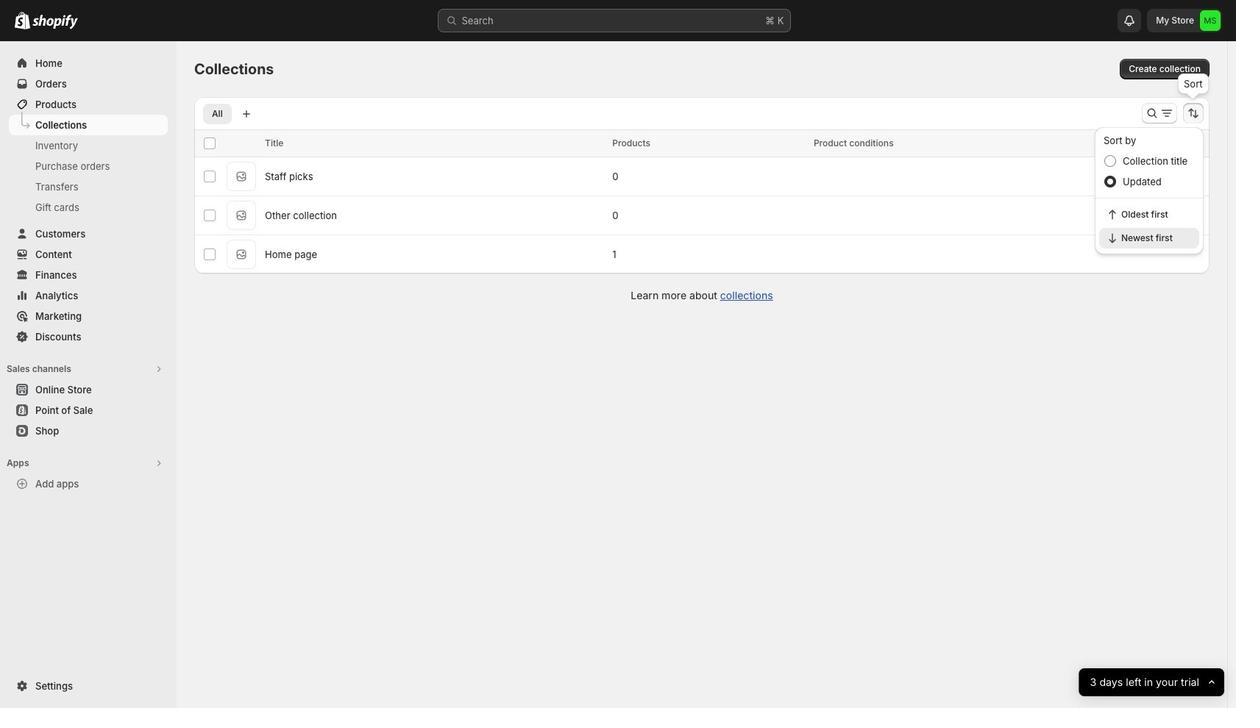 Task type: vqa. For each thing, say whether or not it's contained in the screenshot.
'mark add a custom domain as done' ICON
no



Task type: locate. For each thing, give the bounding box(es) containing it.
shopify image
[[15, 12, 30, 29]]

tooltip
[[1179, 74, 1209, 94]]

my store image
[[1201, 10, 1221, 31]]



Task type: describe. For each thing, give the bounding box(es) containing it.
shopify image
[[32, 15, 78, 29]]



